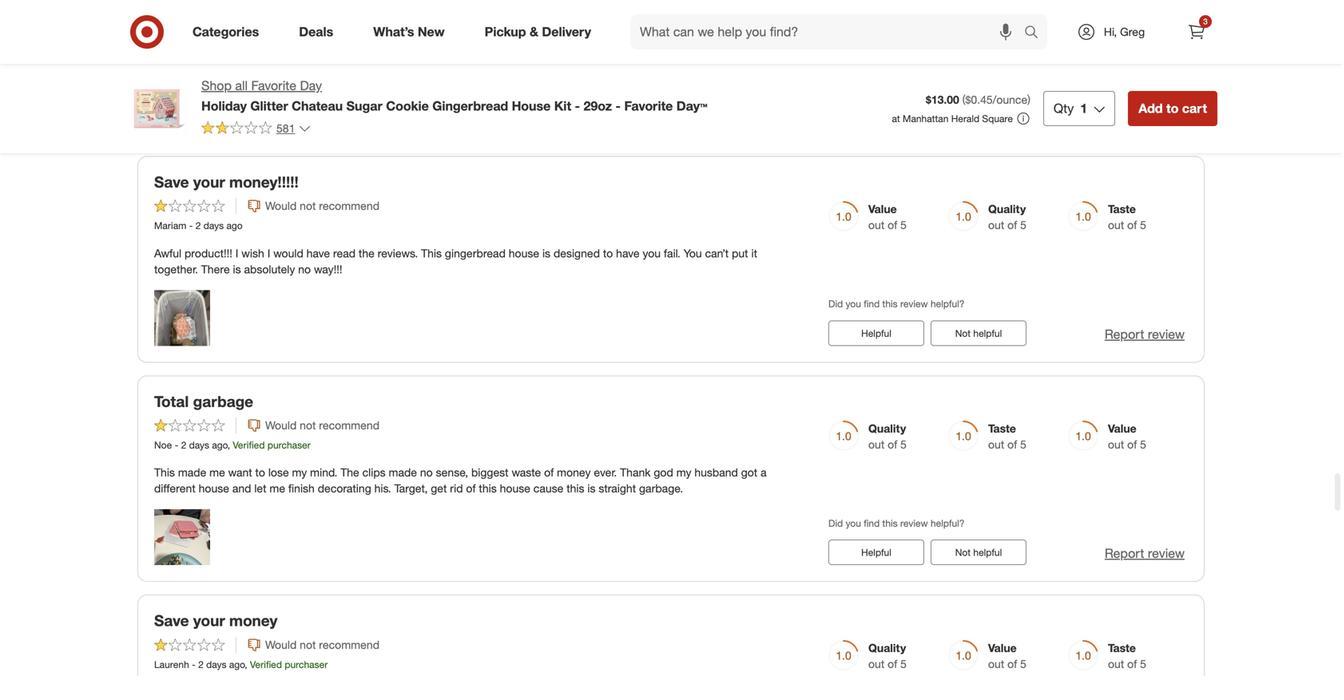 Task type: describe. For each thing, give the bounding box(es) containing it.
$13.00
[[926, 93, 959, 107]]

never
[[601, 43, 630, 57]]

1 report from the top
[[1105, 107, 1144, 123]]

reviews.
[[378, 246, 418, 260]]

money inside this made me want to lose my mind. the clips made no sense, biggest waste of money ever. thank god my husband got a different house and let me finish decorating his. target, get rid of this house cause this is straight garbage.
[[557, 466, 591, 480]]

sense,
[[436, 466, 468, 480]]

not for save your money
[[300, 638, 316, 652]]

1 vertical spatial is
[[233, 262, 241, 276]]

2 for laurenh
[[198, 659, 204, 671]]

days for laurenh
[[206, 659, 226, 671]]

glitter
[[250, 98, 288, 114]]

cookie
[[386, 98, 429, 114]]

3 link
[[1179, 14, 1214, 50]]

taste out of 5 for value
[[1108, 641, 1146, 671]]

quality for taste
[[868, 422, 906, 436]]

- for laurenh - 2 days ago , verified purchaser
[[192, 659, 196, 671]]

would not recommend for save your money
[[265, 638, 379, 652]]

was
[[383, 43, 403, 57]]

0 vertical spatial verified
[[260, 16, 292, 28]]

deals link
[[285, 14, 353, 50]]

the
[[340, 466, 359, 480]]

1 vertical spatial me
[[270, 482, 285, 496]]

0 vertical spatial is
[[542, 246, 550, 260]]

target,
[[394, 482, 428, 496]]

gingerbread
[[445, 246, 506, 260]]

2 horizontal spatial value out of 5
[[1108, 422, 1146, 452]]

helpful? for total garbage
[[931, 518, 965, 530]]

0 vertical spatial value
[[868, 202, 897, 216]]

1 vertical spatial value
[[1108, 422, 1137, 436]]

2 out of 5 from the left
[[1108, 15, 1146, 29]]

all
[[235, 78, 248, 93]]

again.
[[633, 43, 663, 57]]

ago for noe
[[212, 439, 227, 451]]

0 horizontal spatial favorite
[[251, 78, 296, 93]]

not for total garbage
[[300, 419, 316, 433]]

garbage
[[193, 392, 253, 411]]

put
[[732, 246, 748, 260]]

categories link
[[179, 14, 279, 50]]

2 for mariam
[[195, 220, 201, 232]]

taste for value out of 5
[[1108, 641, 1136, 655]]

taste for quality out of 5
[[1108, 202, 1136, 216]]

what's new
[[373, 24, 445, 40]]

chateau
[[292, 98, 343, 114]]

days for noe
[[189, 439, 209, 451]]

holiday
[[201, 98, 247, 114]]

build
[[458, 43, 483, 57]]

add
[[1139, 101, 1163, 116]]

What can we help you find? suggestions appear below search field
[[630, 14, 1028, 50]]

house
[[512, 98, 551, 114]]

not helpful for total garbage
[[955, 547, 1002, 559]]

got
[[741, 466, 757, 480]]

together.
[[154, 262, 198, 276]]

so
[[359, 43, 371, 57]]

mind.
[[310, 466, 337, 480]]

find for total garbage
[[864, 518, 880, 530]]

report review button for save your money!!!!!
[[1105, 325, 1185, 344]]

cart
[[1182, 101, 1207, 116]]

greg
[[1120, 25, 1145, 39]]

recommend for total garbage
[[319, 419, 379, 433]]

0 horizontal spatial it
[[374, 43, 380, 57]]

helpful for total garbage
[[861, 547, 891, 559]]

search button
[[1017, 14, 1055, 53]]

fail.
[[664, 246, 680, 260]]

house inside 'awful product!!! i wish i would have read the reviews. this gingerbread house is designed to have you fail. you can't put it together. there is absolutely no way!!!'
[[509, 246, 539, 260]]

laurenh
[[154, 659, 189, 671]]

1 not helpful from the top
[[955, 108, 1002, 120]]

what's new link
[[360, 14, 465, 50]]

money!!!!!
[[229, 173, 299, 191]]

2 days ago verified purchaser
[[208, 16, 337, 28]]

guest review image 1 of 1, zoom in image for total
[[154, 510, 210, 566]]

quality for value
[[868, 641, 906, 655]]

helpful button for save your money!!!!!
[[828, 321, 924, 346]]

total
[[154, 392, 189, 411]]

pieces
[[257, 43, 290, 57]]

designed
[[554, 246, 600, 260]]

2 for noe
[[181, 439, 186, 451]]

difficult
[[406, 43, 442, 57]]

ago for laurenh
[[229, 659, 245, 671]]

you
[[684, 246, 702, 260]]

ever.
[[594, 466, 617, 480]]

way!!!
[[314, 262, 342, 276]]

qty 1
[[1054, 101, 1087, 116]]

0 vertical spatial quality
[[988, 202, 1026, 216]]

no inside this made me want to lose my mind. the clips made no sense, biggest waste of money ever. thank god my husband got a different house and let me finish decorating his. target, get rid of this house cause this is straight garbage.
[[420, 466, 433, 480]]

save your money
[[154, 612, 278, 630]]

1 my from the left
[[292, 466, 307, 480]]

mariam - 2 days ago
[[154, 220, 243, 232]]

report review for total garbage
[[1105, 546, 1185, 562]]

product!!!
[[185, 246, 232, 260]]

awful product!!! i wish i would have read the reviews. this gingerbread house is designed to have you fail. you can't put it together. there is absolutely no way!!!
[[154, 246, 757, 276]]

pickup
[[485, 24, 526, 40]]

not for save your money!!!!!
[[300, 199, 316, 213]]

you inside 'awful product!!! i wish i would have read the reviews. this gingerbread house is designed to have you fail. you can't put it together. there is absolutely no way!!!'
[[643, 246, 661, 260]]

what's
[[373, 24, 414, 40]]

verified for your
[[250, 659, 282, 671]]

hi,
[[1104, 25, 1117, 39]]

herald
[[951, 113, 979, 125]]

1 made from the left
[[178, 466, 206, 480]]

can't
[[705, 246, 729, 260]]

0 horizontal spatial me
[[209, 466, 225, 480]]

house down waste
[[500, 482, 530, 496]]

- for noe - 2 days ago , verified purchaser
[[175, 439, 178, 451]]

broken
[[179, 43, 213, 57]]

1 have from the left
[[306, 246, 330, 260]]

3
[[1203, 16, 1208, 26]]

helpful for save your money!!!!!
[[861, 327, 891, 339]]

hi, greg
[[1104, 25, 1145, 39]]

purchaser for save your money
[[285, 659, 328, 671]]

curved
[[321, 43, 355, 57]]

did for total garbage
[[828, 518, 843, 530]]

house down want
[[199, 482, 229, 496]]

$13.00 ( $0.45 /ounce )
[[926, 93, 1030, 107]]

day™
[[676, 98, 707, 114]]

helpful for save your money!!!!!
[[973, 327, 1002, 339]]

find for save your money!!!!!
[[864, 298, 880, 310]]

new
[[418, 24, 445, 40]]

verified for garbage
[[233, 439, 265, 451]]

clips
[[362, 466, 386, 480]]

image of holiday glitter chateau sugar cookie gingerbread house kit - 29oz - favorite day™ image
[[125, 77, 189, 141]]

1 i from the left
[[235, 246, 238, 260]]

, for your
[[245, 659, 247, 671]]

different
[[154, 482, 196, 496]]

quality out of 5 for value
[[868, 641, 907, 671]]

wish
[[241, 246, 264, 260]]

save for save your money!!!!!
[[154, 173, 189, 191]]

guest review image 1 of 2, zoom in image
[[154, 71, 210, 127]]

the inside 'awful product!!! i wish i would have read the reviews. this gingerbread house is designed to have you fail. you can't put it together. there is absolutely no way!!!'
[[359, 246, 375, 260]]

god
[[654, 466, 673, 480]]

shop all favorite day holiday glitter chateau sugar cookie gingerbread house kit - 29oz - favorite day™
[[201, 78, 707, 114]]

days for mariam
[[203, 220, 224, 232]]

to inside this made me want to lose my mind. the clips made no sense, biggest waste of money ever. thank god my husband got a different house and let me finish decorating his. target, get rid of this house cause this is straight garbage.
[[255, 466, 265, 480]]

search
[[1017, 26, 1055, 41]]

581 link
[[201, 121, 311, 139]]

$0.45
[[965, 93, 993, 107]]

let
[[254, 482, 266, 496]]

his.
[[374, 482, 391, 496]]

add to cart
[[1139, 101, 1207, 116]]

save for save your money
[[154, 612, 189, 630]]

ago for mariam
[[226, 220, 243, 232]]

finish
[[288, 482, 315, 496]]

this inside 'awful product!!! i wish i would have read the reviews. this gingerbread house is designed to have you fail. you can't put it together. there is absolutely no way!!!'
[[421, 246, 442, 260]]

twice.
[[568, 43, 598, 57]]

2 my from the left
[[676, 466, 691, 480]]

happy
[[172, 16, 199, 28]]



Task type: vqa. For each thing, say whether or not it's contained in the screenshot.
Report review button for Total garbage
yes



Task type: locate. For each thing, give the bounding box(es) containing it.
0 horizontal spatial made
[[178, 466, 206, 480]]

favorite up glitter
[[251, 78, 296, 93]]

1 horizontal spatial is
[[542, 246, 550, 260]]

out
[[988, 15, 1004, 29], [1108, 15, 1124, 29], [868, 218, 885, 232], [988, 218, 1004, 232], [1108, 218, 1124, 232], [868, 438, 885, 452], [988, 438, 1004, 452], [1108, 438, 1124, 452], [868, 657, 885, 671], [988, 657, 1004, 671], [1108, 657, 1124, 671]]

1 vertical spatial your
[[193, 612, 225, 630]]

not helpful for save your money!!!!!
[[955, 327, 1002, 339]]

this right the reviews.
[[421, 246, 442, 260]]

1 vertical spatial quality out of 5
[[868, 422, 907, 452]]

0 vertical spatial this
[[421, 246, 442, 260]]

i left wish
[[235, 246, 238, 260]]

days up 'product!!!'
[[203, 220, 224, 232]]

this inside this made me want to lose my mind. the clips made no sense, biggest waste of money ever. thank god my husband got a different house and let me finish decorating his. target, get rid of this house cause this is straight garbage.
[[154, 466, 175, 480]]

2 vertical spatial value
[[988, 641, 1017, 655]]

money up 'laurenh - 2 days ago , verified purchaser'
[[229, 612, 278, 630]]

days right happy
[[216, 16, 236, 28]]

me left want
[[209, 466, 225, 480]]

0 vertical spatial did you find this review helpful?
[[828, 298, 965, 310]]

3 not helpful from the top
[[955, 547, 1002, 559]]

1 vertical spatial helpful?
[[931, 518, 965, 530]]

taste out of 5
[[1108, 202, 1146, 232], [988, 422, 1026, 452], [1108, 641, 1146, 671]]

1 not from the top
[[300, 199, 316, 213]]

, up want
[[227, 439, 230, 451]]

3 not from the top
[[300, 638, 316, 652]]

recommend for save your money
[[319, 638, 379, 652]]

have up the 'way!!!'
[[306, 246, 330, 260]]

1 vertical spatial value out of 5
[[1108, 422, 1146, 452]]

1 would not recommend from the top
[[265, 199, 379, 213]]

0 horizontal spatial value out of 5
[[868, 202, 907, 232]]

1 report review button from the top
[[1105, 106, 1185, 124]]

1 report review from the top
[[1105, 107, 1185, 123]]

1 vertical spatial did you find this review helpful?
[[828, 518, 965, 530]]

is left designed
[[542, 246, 550, 260]]

helpful? for save your money!!!!!
[[931, 298, 965, 310]]

garbage.
[[639, 482, 683, 496]]

i right wish
[[267, 246, 270, 260]]

your
[[193, 173, 225, 191], [193, 612, 225, 630]]

1 would from the top
[[265, 199, 297, 213]]

0 vertical spatial report review
[[1105, 107, 1185, 123]]

your up 'laurenh - 2 days ago , verified purchaser'
[[193, 612, 225, 630]]

verified up pieces
[[260, 16, 292, 28]]

1 horizontal spatial ,
[[245, 659, 247, 671]]

not up 'laurenh - 2 days ago , verified purchaser'
[[300, 638, 316, 652]]

helpful button for total garbage
[[828, 540, 924, 566]]

this
[[882, 298, 898, 310], [479, 482, 497, 496], [567, 482, 584, 496], [882, 518, 898, 530]]

were
[[294, 43, 318, 57]]

1 vertical spatial not
[[300, 419, 316, 433]]

save
[[154, 173, 189, 191], [154, 612, 189, 630]]

house
[[509, 246, 539, 260], [199, 482, 229, 496], [500, 482, 530, 496]]

have left fail.
[[616, 246, 640, 260]]

your for money!!!!!
[[193, 173, 225, 191]]

would down money!!!!!
[[265, 199, 297, 213]]

out of 5 up /ounce
[[988, 15, 1026, 29]]

money up cause
[[557, 466, 591, 480]]

29oz
[[584, 98, 612, 114]]

your for money
[[193, 612, 225, 630]]

0 vertical spatial quality out of 5
[[988, 202, 1026, 232]]

would not recommend for save your money!!!!!
[[265, 199, 379, 213]]

it
[[374, 43, 380, 57], [508, 43, 514, 57], [751, 246, 757, 260]]

report review for save your money!!!!!
[[1105, 327, 1185, 342]]

2 find from the top
[[864, 518, 880, 530]]

straight
[[599, 482, 636, 496]]

2 right mariam
[[195, 220, 201, 232]]

2 your from the top
[[193, 612, 225, 630]]

to left build
[[445, 43, 455, 57]]

1 horizontal spatial made
[[389, 466, 417, 480]]

a
[[761, 466, 767, 480]]

is right there
[[233, 262, 241, 276]]

it right put
[[751, 246, 757, 260]]

me down lose
[[270, 482, 285, 496]]

no up get
[[420, 466, 433, 480]]

2 vertical spatial report
[[1105, 546, 1144, 562]]

, down save your money
[[245, 659, 247, 671]]

the
[[238, 43, 254, 57], [359, 246, 375, 260]]

1 vertical spatial helpful
[[861, 547, 891, 559]]

0 vertical spatial no
[[298, 262, 311, 276]]

out of 5 left the 3 link
[[1108, 15, 1146, 29]]

2 horizontal spatial value
[[1108, 422, 1137, 436]]

2 vertical spatial would not recommend
[[265, 638, 379, 652]]

0 horizontal spatial the
[[238, 43, 254, 57]]

2 would from the top
[[265, 419, 297, 433]]

1 your from the top
[[193, 173, 225, 191]]

report review button for total garbage
[[1105, 545, 1185, 563]]

2 i from the left
[[267, 246, 270, 260]]

1 vertical spatial no
[[420, 466, 433, 480]]

of
[[1007, 15, 1017, 29], [1127, 15, 1137, 29], [888, 218, 897, 232], [1007, 218, 1017, 232], [1127, 218, 1137, 232], [888, 438, 897, 452], [1007, 438, 1017, 452], [1127, 438, 1137, 452], [544, 466, 554, 480], [466, 482, 476, 496], [888, 657, 897, 671], [1007, 657, 1017, 671], [1127, 657, 1137, 671]]

1 vertical spatial the
[[359, 246, 375, 260]]

2 save from the top
[[154, 612, 189, 630]]

would
[[273, 246, 303, 260]]

save up mariam
[[154, 173, 189, 191]]

(
[[962, 93, 965, 107]]

0 vertical spatial save
[[154, 173, 189, 191]]

would
[[265, 199, 297, 213], [265, 419, 297, 433], [265, 638, 297, 652]]

would up 'laurenh - 2 days ago , verified purchaser'
[[265, 638, 297, 652]]

0 vertical spatial value out of 5
[[868, 202, 907, 232]]

0 vertical spatial not
[[300, 199, 316, 213]]

guest review image 1 of 1, zoom in image
[[154, 290, 210, 346], [154, 510, 210, 566]]

helpful
[[973, 108, 1002, 120], [973, 327, 1002, 339], [973, 547, 1002, 559]]

1 vertical spatial find
[[864, 518, 880, 530]]

1 horizontal spatial value
[[988, 641, 1017, 655]]

2 vertical spatial value out of 5
[[988, 641, 1026, 671]]

no inside 'awful product!!! i wish i would have read the reviews. this gingerbread house is designed to have you fail. you can't put it together. there is absolutely no way!!!'
[[298, 262, 311, 276]]

helpful for total garbage
[[973, 547, 1002, 559]]

recommend
[[319, 199, 379, 213], [319, 419, 379, 433], [319, 638, 379, 652]]

0 horizontal spatial is
[[233, 262, 241, 276]]

2 vertical spatial quality out of 5
[[868, 641, 907, 671]]

0 horizontal spatial my
[[292, 466, 307, 480]]

not
[[154, 16, 170, 28], [955, 108, 971, 120], [955, 327, 971, 339], [955, 547, 971, 559]]

2 helpful? from the top
[[931, 518, 965, 530]]

to inside 'awful product!!! i wish i would have read the reviews. this gingerbread house is designed to have you fail. you can't put it together. there is absolutely no way!!!'
[[603, 246, 613, 260]]

guest review image 1 of 1, zoom in image down the together.
[[154, 290, 210, 346]]

0 vertical spatial the
[[238, 43, 254, 57]]

and down categories
[[216, 43, 235, 57]]

1 helpful button from the top
[[828, 321, 924, 346]]

2 did from the top
[[828, 518, 843, 530]]

cause
[[533, 482, 563, 496]]

quality out of 5 for taste
[[868, 422, 907, 452]]

2 right the "laurenh"
[[198, 659, 204, 671]]

0 vertical spatial favorite
[[251, 78, 296, 93]]

your up mariam - 2 days ago
[[193, 173, 225, 191]]

not helpful button
[[931, 101, 1027, 127], [931, 321, 1027, 346], [931, 540, 1027, 566]]

1 vertical spatial ,
[[245, 659, 247, 671]]

2 not helpful button from the top
[[931, 321, 1027, 346]]

no
[[298, 262, 311, 276], [420, 466, 433, 480]]

0 vertical spatial not helpful
[[955, 108, 1002, 120]]

2 helpful from the top
[[861, 547, 891, 559]]

2 vertical spatial would
[[265, 638, 297, 652]]

3 report review button from the top
[[1105, 545, 1185, 563]]

3 would not recommend from the top
[[265, 638, 379, 652]]

1 vertical spatial favorite
[[624, 98, 673, 114]]

money
[[557, 466, 591, 480], [229, 612, 278, 630]]

days down save your money
[[206, 659, 226, 671]]

1 vertical spatial would
[[265, 419, 297, 433]]

2 helpful from the top
[[973, 327, 1002, 339]]

- right the "laurenh"
[[192, 659, 196, 671]]

0 vertical spatial taste
[[1108, 202, 1136, 216]]

total garbage
[[154, 392, 253, 411]]

- for mariam - 2 days ago
[[189, 220, 193, 232]]

get
[[431, 482, 447, 496]]

you for total garbage
[[846, 518, 861, 530]]

1 vertical spatial save
[[154, 612, 189, 630]]

would for total garbage
[[265, 419, 297, 433]]

pickup & delivery link
[[471, 14, 611, 50]]

1 not helpful button from the top
[[931, 101, 1027, 127]]

at manhattan herald square
[[892, 113, 1013, 125]]

helpful?
[[931, 298, 965, 310], [931, 518, 965, 530]]

/ounce
[[993, 93, 1027, 107]]

and inside this made me want to lose my mind. the clips made no sense, biggest waste of money ever. thank god my husband got a different house and let me finish decorating his. target, get rid of this house cause this is straight garbage.
[[232, 482, 251, 496]]

to right "add"
[[1166, 101, 1179, 116]]

1 horizontal spatial money
[[557, 466, 591, 480]]

3 not helpful button from the top
[[931, 540, 1027, 566]]

1 horizontal spatial my
[[676, 466, 691, 480]]

lose
[[268, 466, 289, 480]]

delivery
[[542, 24, 591, 40]]

guest review image 2 of 2, zoom in image
[[213, 71, 269, 127]]

2 horizontal spatial is
[[587, 482, 596, 496]]

read
[[333, 246, 356, 260]]

1 vertical spatial helpful button
[[828, 540, 924, 566]]

0 vertical spatial purchaser
[[294, 16, 337, 28]]

3 helpful from the top
[[973, 547, 1002, 559]]

1 find from the top
[[864, 298, 880, 310]]

0 vertical spatial helpful
[[861, 327, 891, 339]]

2 vertical spatial report review button
[[1105, 545, 1185, 563]]

favorite left day™
[[624, 98, 673, 114]]

waste
[[512, 466, 541, 480]]

2 made from the left
[[389, 466, 417, 480]]

1 vertical spatial did
[[828, 518, 843, 530]]

report for total garbage
[[1105, 546, 1144, 562]]

0 vertical spatial ,
[[227, 439, 230, 451]]

0 vertical spatial not helpful button
[[931, 101, 1027, 127]]

2 recommend from the top
[[319, 419, 379, 433]]

square
[[982, 113, 1013, 125]]

would for save your money
[[265, 638, 297, 652]]

want
[[228, 466, 252, 480]]

did you find this review helpful? for save your money!!!!!
[[828, 298, 965, 310]]

did you find this review helpful? for total garbage
[[828, 518, 965, 530]]

3 recommend from the top
[[319, 638, 379, 652]]

2 vertical spatial not
[[300, 638, 316, 652]]

1
[[1080, 101, 1087, 116]]

0 horizontal spatial value
[[868, 202, 897, 216]]

0 vertical spatial would not recommend
[[265, 199, 379, 213]]

2 would not recommend from the top
[[265, 419, 379, 433]]

3 report from the top
[[1105, 546, 1144, 562]]

2 vertical spatial helpful
[[973, 547, 1002, 559]]

gingerbread
[[432, 98, 508, 114]]

3 would from the top
[[265, 638, 297, 652]]

deals
[[299, 24, 333, 40]]

0 vertical spatial you
[[643, 246, 661, 260]]

day
[[300, 78, 322, 93]]

0 horizontal spatial i
[[235, 246, 238, 260]]

categories
[[193, 24, 259, 40]]

would for save your money!!!!!
[[265, 199, 297, 213]]

0 horizontal spatial no
[[298, 262, 311, 276]]

verified up want
[[233, 439, 265, 451]]

0 vertical spatial find
[[864, 298, 880, 310]]

did
[[828, 298, 843, 310], [828, 518, 843, 530]]

1 vertical spatial would not recommend
[[265, 419, 379, 433]]

2 guest review image 1 of 1, zoom in image from the top
[[154, 510, 210, 566]]

0 vertical spatial guest review image 1 of 1, zoom in image
[[154, 290, 210, 346]]

1 horizontal spatial favorite
[[624, 98, 673, 114]]

1 save from the top
[[154, 173, 189, 191]]

1 did from the top
[[828, 298, 843, 310]]

to right designed
[[603, 246, 613, 260]]

1 horizontal spatial me
[[270, 482, 285, 496]]

not up mind.
[[300, 419, 316, 433]]

this up 'different'
[[154, 466, 175, 480]]

2 report from the top
[[1105, 327, 1144, 342]]

- right the 29oz
[[616, 98, 621, 114]]

1 horizontal spatial the
[[359, 246, 375, 260]]

not helpful button for save your money!!!!!
[[931, 321, 1027, 346]]

2 report review button from the top
[[1105, 325, 1185, 344]]

made up "target,"
[[389, 466, 417, 480]]

0 vertical spatial report review button
[[1105, 106, 1185, 124]]

1 recommend from the top
[[319, 199, 379, 213]]

2 report review from the top
[[1105, 327, 1185, 342]]

at
[[892, 113, 900, 125]]

is inside this made me want to lose my mind. the clips made no sense, biggest waste of money ever. thank god my husband got a different house and let me finish decorating his. target, get rid of this house cause this is straight garbage.
[[587, 482, 596, 496]]

- right kit
[[575, 98, 580, 114]]

1 vertical spatial report review
[[1105, 327, 1185, 342]]

1 horizontal spatial no
[[420, 466, 433, 480]]

guest review image 1 of 1, zoom in image down 'different'
[[154, 510, 210, 566]]

shop
[[201, 78, 232, 93]]

1 vertical spatial taste
[[988, 422, 1016, 436]]

1 out of 5 from the left
[[988, 15, 1026, 29]]

and down pickup
[[486, 43, 504, 57]]

1 vertical spatial report review button
[[1105, 325, 1185, 344]]

you for save your money!!!!!
[[846, 298, 861, 310]]

would up lose
[[265, 419, 297, 433]]

house right gingerbread
[[509, 246, 539, 260]]

not
[[300, 199, 316, 213], [300, 419, 316, 433], [300, 638, 316, 652]]

not helpful button for total garbage
[[931, 540, 1027, 566]]

- right mariam
[[189, 220, 193, 232]]

biggest
[[471, 466, 509, 480]]

0 vertical spatial helpful?
[[931, 298, 965, 310]]

awful
[[154, 246, 181, 260]]

and down want
[[232, 482, 251, 496]]

1 vertical spatial purchaser
[[267, 439, 311, 451]]

0 vertical spatial recommend
[[319, 199, 379, 213]]

was
[[154, 43, 176, 57]]

decorating
[[318, 482, 371, 496]]

sugar
[[346, 98, 382, 114]]

add to cart button
[[1128, 91, 1217, 126]]

1 horizontal spatial value out of 5
[[988, 641, 1026, 671]]

3 report review from the top
[[1105, 546, 1185, 562]]

1 horizontal spatial out of 5
[[1108, 15, 1146, 29]]

verified down save your money
[[250, 659, 282, 671]]

my
[[292, 466, 307, 480], [676, 466, 691, 480]]

2 vertical spatial is
[[587, 482, 596, 496]]

0 horizontal spatial ,
[[227, 439, 230, 451]]

1 helpful from the top
[[861, 327, 891, 339]]

1 helpful from the top
[[973, 108, 1002, 120]]

1 guest review image 1 of 1, zoom in image from the top
[[154, 290, 210, 346]]

0 horizontal spatial out of 5
[[988, 15, 1026, 29]]

save up the "laurenh"
[[154, 612, 189, 630]]

2 right noe
[[181, 439, 186, 451]]

pickup & delivery
[[485, 24, 591, 40]]

manhattan
[[903, 113, 949, 125]]

0 vertical spatial helpful
[[973, 108, 1002, 120]]

it right so at the left top
[[374, 43, 380, 57]]

the down categories
[[238, 43, 254, 57]]

2 vertical spatial recommend
[[319, 638, 379, 652]]

would not recommend
[[265, 199, 379, 213], [265, 419, 379, 433], [265, 638, 379, 652]]

it down pickup
[[508, 43, 514, 57]]

my up finish
[[292, 466, 307, 480]]

2 not from the top
[[300, 419, 316, 433]]

2 helpful button from the top
[[828, 540, 924, 566]]

did you find this review helpful?
[[828, 298, 965, 310], [828, 518, 965, 530]]

noe - 2 days ago , verified purchaser
[[154, 439, 311, 451]]

me
[[209, 466, 225, 480], [270, 482, 285, 496]]

2 vertical spatial report review
[[1105, 546, 1185, 562]]

taste out of 5 for quality
[[1108, 202, 1146, 232]]

2 vertical spatial taste out of 5
[[1108, 641, 1146, 671]]

my right god
[[676, 466, 691, 480]]

made up 'different'
[[178, 466, 206, 480]]

no down would
[[298, 262, 311, 276]]

purchaser for total garbage
[[267, 439, 311, 451]]

0 horizontal spatial money
[[229, 612, 278, 630]]

days right noe
[[189, 439, 209, 451]]

1 vertical spatial taste out of 5
[[988, 422, 1026, 452]]

rid
[[450, 482, 463, 496]]

2 did you find this review helpful? from the top
[[828, 518, 965, 530]]

this made me want to lose my mind. the clips made no sense, biggest waste of money ever. thank god my husband got a different house and let me finish decorating his. target, get rid of this house cause this is straight garbage.
[[154, 466, 767, 496]]

guest review image 1 of 1, zoom in image for save
[[154, 290, 210, 346]]

5
[[1020, 15, 1026, 29], [1140, 15, 1146, 29], [900, 218, 907, 232], [1020, 218, 1026, 232], [1140, 218, 1146, 232], [900, 438, 907, 452], [1020, 438, 1026, 452], [1140, 438, 1146, 452], [900, 657, 907, 671], [1020, 657, 1026, 671], [1140, 657, 1146, 671]]

0 vertical spatial report
[[1105, 107, 1144, 123]]

to up let
[[255, 466, 265, 480]]

noe
[[154, 439, 172, 451]]

collapsed
[[517, 43, 565, 57]]

, for garbage
[[227, 439, 230, 451]]

is down ever.
[[587, 482, 596, 496]]

1 vertical spatial money
[[229, 612, 278, 630]]

1 horizontal spatial i
[[267, 246, 270, 260]]

recommend for save your money!!!!!
[[319, 199, 379, 213]]

husband
[[695, 466, 738, 480]]

2 not helpful from the top
[[955, 327, 1002, 339]]

&
[[530, 24, 538, 40]]

report for save your money!!!!!
[[1105, 327, 1144, 342]]

1 helpful? from the top
[[931, 298, 965, 310]]

to inside button
[[1166, 101, 1179, 116]]

would not recommend for total garbage
[[265, 419, 379, 433]]

0 vertical spatial money
[[557, 466, 591, 480]]

1 vertical spatial guest review image 1 of 1, zoom in image
[[154, 510, 210, 566]]

0 vertical spatial me
[[209, 466, 225, 480]]

1 vertical spatial quality
[[868, 422, 906, 436]]

did for save your money!!!!!
[[828, 298, 843, 310]]

the right read in the top of the page
[[359, 246, 375, 260]]

it inside 'awful product!!! i wish i would have read the reviews. this gingerbread house is designed to have you fail. you can't put it together. there is absolutely no way!!!'
[[751, 246, 757, 260]]

taste
[[1108, 202, 1136, 216], [988, 422, 1016, 436], [1108, 641, 1136, 655]]

was broken and the pieces were curved so it was difficult to build and it collapsed twice. never again.
[[154, 43, 663, 57]]

not up would
[[300, 199, 316, 213]]

not happy
[[154, 16, 199, 28]]

0 horizontal spatial this
[[154, 466, 175, 480]]

1 did you find this review helpful? from the top
[[828, 298, 965, 310]]

and
[[216, 43, 235, 57], [486, 43, 504, 57], [232, 482, 251, 496]]

- right noe
[[175, 439, 178, 451]]

purchaser
[[294, 16, 337, 28], [267, 439, 311, 451], [285, 659, 328, 671]]

2 vertical spatial quality
[[868, 641, 906, 655]]

2 have from the left
[[616, 246, 640, 260]]

out of 5
[[988, 15, 1026, 29], [1108, 15, 1146, 29]]

2 right happy
[[208, 16, 213, 28]]

1 horizontal spatial it
[[508, 43, 514, 57]]



